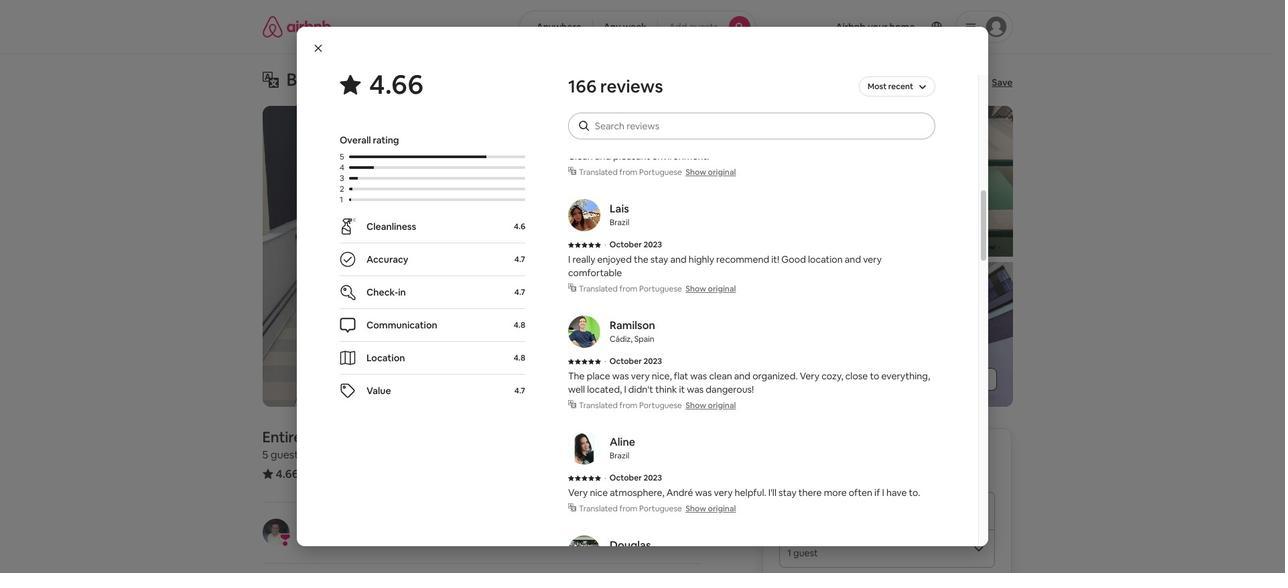 Task type: vqa. For each thing, say whether or not it's contained in the screenshot.
the rightmost the Bom
yes



Task type: describe. For each thing, give the bounding box(es) containing it.
from for ramilson
[[620, 400, 638, 411]]

aline
[[610, 435, 635, 449]]

organized.
[[753, 370, 798, 382]]

stadium.
[[604, 68, 677, 91]]

show all photos button
[[890, 368, 997, 391]]

center
[[430, 68, 487, 91]]

2023 for aline
[[644, 472, 662, 483]]

any
[[604, 21, 621, 33]]

1 october from the top
[[610, 136, 642, 147]]

ramilson
[[610, 318, 655, 332]]

· october 2023 for lais
[[605, 239, 662, 250]]

i'll
[[769, 487, 777, 499]]

and left highly on the top of page
[[671, 253, 687, 265]]

add guests button
[[658, 11, 756, 43]]

accuracy
[[367, 253, 408, 265]]

norte,
[[491, 68, 543, 91]]

bom inside entire loft in bom retiro, brazil 5 guests
[[347, 428, 378, 446]]

very nice atmosphere, andré was very helpful. i'll stay there more often if i have to.
[[568, 487, 921, 499]]

4.8 for location
[[514, 353, 525, 363]]

the
[[634, 253, 649, 265]]

piscina deck molhado. image
[[831, 106, 1013, 256]]

5 inside 4.66 dialog
[[340, 151, 344, 162]]

ramilson cádiz, spain
[[610, 318, 655, 344]]

4.6
[[514, 221, 525, 232]]

original for lais
[[708, 283, 736, 294]]

in inside entire loft in bom retiro, brazil 5 guests
[[332, 428, 344, 446]]

more
[[824, 487, 847, 499]]

4.7 for value
[[515, 385, 525, 396]]

aline brazil
[[610, 435, 635, 461]]

hosting
[[388, 535, 421, 547]]

have
[[887, 487, 907, 499]]

original for ramilson
[[708, 400, 736, 411]]

from for lais
[[620, 283, 638, 294]]

clean and pleasant environment.
[[568, 150, 709, 162]]

· for ramilson
[[605, 356, 606, 367]]

the place was very nice, flat was clean and organized. very cozy, close to everything, well located, i didn't think it was dangerous!
[[568, 370, 930, 395]]

miguel
[[625, 114, 650, 125]]

3
[[340, 173, 344, 184]]

often
[[849, 487, 873, 499]]

aline image
[[568, 432, 601, 464]]

spain
[[634, 334, 655, 344]]

located,
[[587, 383, 622, 395]]

communication
[[367, 319, 437, 331]]

são miguel arcanjo, brazil
[[610, 114, 703, 125]]

0 horizontal spatial bom
[[287, 68, 324, 91]]

1 from from the top
[[620, 167, 638, 178]]

all
[[943, 373, 953, 385]]

there
[[799, 487, 822, 499]]

1 show original button from the top
[[686, 167, 736, 178]]

very inside i really enjoyed the stay and highly recommend it! good location and very comfortable
[[863, 253, 882, 265]]

são
[[610, 114, 624, 125]]

add guests
[[669, 21, 718, 33]]

anywhere
[[536, 21, 582, 33]]

retiro, inside entire loft in bom retiro, brazil 5 guests
[[381, 428, 426, 446]]

really
[[573, 253, 595, 265]]

cádiz,
[[610, 334, 633, 344]]

overall
[[340, 134, 371, 146]]

cleanliness
[[367, 220, 416, 233]]

· october 2023 for ramilson
[[605, 356, 662, 367]]

guests inside button
[[689, 21, 718, 33]]

1 horizontal spatial very
[[714, 487, 733, 499]]

and right clean
[[595, 150, 611, 162]]

most
[[868, 81, 887, 92]]

keithilly image
[[568, 96, 601, 128]]

1 vertical spatial very
[[568, 487, 588, 499]]

most recent
[[868, 81, 913, 92]]

4.7 for accuracy
[[515, 254, 525, 265]]

dangerous!
[[706, 383, 754, 395]]

2023 for lais
[[644, 239, 662, 250]]

reviews
[[600, 75, 663, 98]]

arcanjo,
[[651, 114, 682, 125]]

bom retiro, expo center norte, allianz stadium.
[[287, 68, 677, 91]]

nice
[[590, 487, 608, 499]]

aline image
[[568, 432, 601, 464]]

superhost
[[305, 535, 350, 547]]

translated for ramilson
[[579, 400, 618, 411]]

i inside i really enjoyed the stay and highly recommend it! good location and very comfortable
[[568, 253, 571, 265]]

douglas
[[610, 538, 651, 552]]

helpful.
[[735, 487, 767, 499]]

check-in
[[367, 286, 406, 298]]

october for ramilson
[[610, 356, 642, 367]]

show for ramilson
[[686, 400, 706, 411]]

1 2023 from the top
[[644, 136, 662, 147]]

translated for lais
[[579, 283, 618, 294]]

it!
[[772, 253, 780, 265]]

2023 for ramilson
[[644, 356, 662, 367]]

location
[[367, 352, 405, 364]]

value
[[367, 385, 391, 397]]

cozy,
[[822, 370, 844, 382]]

none search field containing anywhere
[[520, 11, 756, 43]]

close
[[846, 370, 868, 382]]

Search reviews, Press 'Enter' to search text field
[[595, 119, 922, 133]]

keithilly image
[[568, 96, 601, 128]]

4.7 for check-in
[[515, 287, 525, 298]]

most recent button
[[859, 75, 936, 98]]

portuguese for lais
[[639, 283, 682, 294]]

1 portuguese from the top
[[639, 167, 682, 178]]

and inside 'the place was very nice, flat was clean and organized. very cozy, close to everything, well located, i didn't think it was dangerous!'
[[734, 370, 751, 382]]

recommend
[[716, 253, 770, 265]]

and right location
[[845, 253, 861, 265]]

show original button for aline
[[686, 503, 736, 514]]

photos
[[955, 373, 986, 385]]

to.
[[909, 487, 921, 499]]

years
[[363, 535, 386, 547]]

share button
[[916, 71, 968, 94]]

october for aline
[[610, 472, 642, 483]]

keithilly
[[610, 99, 650, 113]]

lais
[[610, 202, 629, 216]]

host profile picture image
[[262, 519, 289, 546]]

was up located,
[[612, 370, 629, 382]]

show down the "environment."
[[686, 167, 706, 178]]

166
[[568, 75, 597, 98]]

translated for aline
[[579, 503, 618, 514]]

i inside 'the place was very nice, flat was clean and organized. very cozy, close to everything, well located, i didn't think it was dangerous!'
[[624, 383, 627, 395]]

in inside 4.66 dialog
[[398, 286, 406, 298]]

to
[[870, 370, 880, 382]]

translated from portuguese show original for ramilson
[[579, 400, 736, 411]]

4.8 for communication
[[514, 320, 525, 330]]

good
[[782, 253, 806, 265]]

bom retiro, expo center norte, allianz stadium. image 5 image
[[831, 262, 1013, 407]]

overall rating
[[340, 134, 399, 146]]

atmosphere,
[[610, 487, 665, 499]]

think
[[656, 383, 677, 395]]



Task type: locate. For each thing, give the bounding box(es) containing it.
was right flat
[[691, 370, 707, 382]]

translated down nice
[[579, 503, 618, 514]]

3 4.7 from the top
[[515, 385, 525, 396]]

translated from portuguese show original down the on the top of page
[[579, 283, 736, 294]]

brazil inside entire loft in bom retiro, brazil 5 guests
[[429, 428, 465, 446]]

sofá bi cama, acomoda duas pessoas. image
[[643, 262, 825, 407]]

1
[[340, 194, 343, 205]]

show for aline
[[686, 503, 706, 514]]

2 2023 from the top
[[644, 239, 662, 250]]

show original button
[[686, 167, 736, 178], [686, 283, 736, 294], [686, 400, 736, 411], [686, 503, 736, 514]]

4.8
[[514, 320, 525, 330], [514, 353, 525, 363]]

from down atmosphere, at the bottom
[[620, 503, 638, 514]]

add
[[669, 21, 687, 33]]

translated from portuguese show original down the clean and pleasant environment.
[[579, 167, 736, 178]]

show down the andré
[[686, 503, 706, 514]]

2 4.7 from the top
[[515, 287, 525, 298]]

translated from portuguese show original for lais
[[579, 283, 736, 294]]

2 from from the top
[[620, 283, 638, 294]]

translated down comfortable
[[579, 283, 618, 294]]

original
[[708, 167, 736, 178], [708, 283, 736, 294], [708, 400, 736, 411], [708, 503, 736, 514]]

from down the on the top of page
[[620, 283, 638, 294]]

portuguese down the on the top of page
[[639, 283, 682, 294]]

4.7
[[515, 254, 525, 265], [515, 287, 525, 298], [515, 385, 525, 396]]

· october 2023 up the pleasant
[[605, 136, 662, 147]]

0 vertical spatial 4.66
[[369, 67, 423, 102]]

2023 up the clean and pleasant environment.
[[644, 136, 662, 147]]

original for aline
[[708, 503, 736, 514]]

pleasant
[[613, 150, 650, 162]]

portuguese down the "environment."
[[639, 167, 682, 178]]

week
[[623, 21, 647, 33]]

0 horizontal spatial very
[[631, 370, 650, 382]]

0 vertical spatial 2
[[340, 184, 344, 194]]

0 horizontal spatial 2
[[340, 184, 344, 194]]

1 original from the top
[[708, 167, 736, 178]]

brazil
[[683, 114, 703, 125], [610, 217, 630, 228], [429, 428, 465, 446], [610, 450, 630, 461]]

lais brazil
[[610, 202, 630, 228]]

4 2023 from the top
[[644, 472, 662, 483]]

portuguese down think
[[639, 400, 682, 411]]

0 horizontal spatial stay
[[651, 253, 668, 265]]

from down the pleasant
[[620, 167, 638, 178]]

in right loft on the left bottom
[[332, 428, 344, 446]]

1 vertical spatial guests
[[271, 448, 304, 462]]

4 translated from portuguese show original from the top
[[579, 503, 736, 514]]

environment.
[[652, 150, 709, 162]]

0 vertical spatial retiro,
[[328, 68, 381, 91]]

2 vertical spatial 4.7
[[515, 385, 525, 396]]

2 vertical spatial i
[[882, 487, 885, 499]]

0 horizontal spatial i
[[568, 253, 571, 265]]

1 4.7 from the top
[[515, 254, 525, 265]]

· october 2023 for aline
[[605, 472, 662, 483]]

i
[[568, 253, 571, 265], [624, 383, 627, 395], [882, 487, 885, 499]]

2 inside 4.66 dialog
[[340, 184, 344, 194]]

0 horizontal spatial guests
[[271, 448, 304, 462]]

rating
[[373, 134, 399, 146]]

3 original from the top
[[708, 400, 736, 411]]

5
[[340, 151, 344, 162], [262, 448, 268, 462]]

3 from from the top
[[620, 400, 638, 411]]

1 horizontal spatial 5
[[340, 151, 344, 162]]

bom
[[287, 68, 324, 91], [347, 428, 378, 446]]

guests down entire
[[271, 448, 304, 462]]

and up dangerous!
[[734, 370, 751, 382]]

nice,
[[652, 370, 672, 382]]

4 portuguese from the top
[[639, 503, 682, 514]]

i really enjoyed the stay and highly recommend it! good location and very comfortable
[[568, 253, 882, 279]]

october for lais
[[610, 239, 642, 250]]

original down the "environment."
[[708, 167, 736, 178]]

2 october from the top
[[610, 239, 642, 250]]

the
[[568, 370, 585, 382]]

0 vertical spatial 4.7
[[515, 254, 525, 265]]

stay
[[651, 253, 668, 265], [779, 487, 797, 499]]

2 down 4
[[340, 184, 344, 194]]

was right the andré
[[695, 487, 712, 499]]

retiro, down value
[[381, 428, 426, 446]]

october up enjoyed
[[610, 239, 642, 250]]

1 vertical spatial 5
[[262, 448, 268, 462]]

october up atmosphere, at the bottom
[[610, 472, 642, 483]]

portuguese for ramilson
[[639, 400, 682, 411]]

translated down located,
[[579, 400, 618, 411]]

original down dangerous!
[[708, 400, 736, 411]]

2 original from the top
[[708, 283, 736, 294]]

show original button down the "environment."
[[686, 167, 736, 178]]

0 horizontal spatial very
[[568, 487, 588, 499]]

save
[[992, 76, 1013, 88]]

stay right i'll
[[779, 487, 797, 499]]

4.66 dialog
[[297, 27, 989, 573]]

was right the it
[[687, 383, 704, 395]]

from
[[620, 167, 638, 178], [620, 283, 638, 294], [620, 400, 638, 411], [620, 503, 638, 514]]

bom right automatically translated title: bom retiro, expo center norte, allianz stadium. "icon" on the top of the page
[[287, 68, 324, 91]]

very inside 'the place was very nice, flat was clean and organized. very cozy, close to everything, well located, i didn't think it was dangerous!'
[[800, 370, 820, 382]]

1 vertical spatial 4.8
[[514, 353, 525, 363]]

1 translated from portuguese show original from the top
[[579, 167, 736, 178]]

if
[[875, 487, 880, 499]]

0 vertical spatial very
[[863, 253, 882, 265]]

3 portuguese from the top
[[639, 400, 682, 411]]

guests right add
[[689, 21, 718, 33]]

4 show original button from the top
[[686, 503, 736, 514]]

ramilson image
[[568, 316, 601, 348]]

show
[[686, 167, 706, 178], [686, 283, 706, 294], [917, 373, 941, 385], [686, 400, 706, 411], [686, 503, 706, 514]]

allianz
[[546, 68, 601, 91]]

flat
[[674, 370, 688, 382]]

piscina. image
[[643, 106, 825, 256]]

4 october from the top
[[610, 472, 642, 483]]

translated down clean
[[579, 167, 618, 178]]

4 · october 2023 from the top
[[605, 472, 662, 483]]

4.66 inside dialog
[[369, 67, 423, 102]]

2 4.8 from the top
[[514, 353, 525, 363]]

4 translated from the top
[[579, 503, 618, 514]]

3 translated from the top
[[579, 400, 618, 411]]

1 vertical spatial retiro,
[[381, 428, 426, 446]]

1 horizontal spatial i
[[624, 383, 627, 395]]

show original button for ramilson
[[686, 400, 736, 411]]

lais image
[[568, 199, 601, 231], [568, 199, 601, 231]]

1 · october 2023 from the top
[[605, 136, 662, 147]]

5 up 3
[[340, 151, 344, 162]]

1 horizontal spatial guests
[[689, 21, 718, 33]]

166 reviews
[[568, 75, 663, 98]]

show original button for lais
[[686, 283, 736, 294]]

save button
[[971, 71, 1018, 94]]

1 vertical spatial in
[[332, 428, 344, 446]]

5 inside entire loft in bom retiro, brazil 5 guests
[[262, 448, 268, 462]]

clean
[[709, 370, 732, 382]]

well
[[568, 383, 585, 395]]

translated from portuguese show original down atmosphere, at the bottom
[[579, 503, 736, 514]]

0 horizontal spatial in
[[332, 428, 344, 446]]

0 vertical spatial in
[[398, 286, 406, 298]]

show all photos
[[917, 373, 986, 385]]

translated
[[579, 167, 618, 178], [579, 283, 618, 294], [579, 400, 618, 411], [579, 503, 618, 514]]

in up the communication
[[398, 286, 406, 298]]

bom right loft on the left bottom
[[347, 428, 378, 446]]

translated from portuguese show original for aline
[[579, 503, 736, 514]]

profile element
[[772, 0, 1013, 54]]

didn't
[[629, 383, 653, 395]]

1 vertical spatial i
[[624, 383, 627, 395]]

2023 up atmosphere, at the bottom
[[644, 472, 662, 483]]

2 translated from portuguese show original from the top
[[579, 283, 736, 294]]

any week
[[604, 21, 647, 33]]

place
[[587, 370, 610, 382]]

1 horizontal spatial very
[[800, 370, 820, 382]]

0 vertical spatial guests
[[689, 21, 718, 33]]

3 2023 from the top
[[644, 356, 662, 367]]

show original button down the andré
[[686, 503, 736, 514]]

show for lais
[[686, 283, 706, 294]]

2 left years at the left bottom of page
[[356, 535, 361, 547]]

guests inside entire loft in bom retiro, brazil 5 guests
[[271, 448, 304, 462]]

retiro,
[[328, 68, 381, 91], [381, 428, 426, 446]]

0 vertical spatial 5
[[340, 151, 344, 162]]

1 vertical spatial 4.7
[[515, 287, 525, 298]]

and
[[595, 150, 611, 162], [671, 253, 687, 265], [845, 253, 861, 265], [734, 370, 751, 382]]

very
[[863, 253, 882, 265], [631, 370, 650, 382], [714, 487, 733, 499]]

portuguese
[[639, 167, 682, 178], [639, 283, 682, 294], [639, 400, 682, 411], [639, 503, 682, 514]]

recent
[[889, 81, 913, 92]]

portuguese down the andré
[[639, 503, 682, 514]]

entire loft in bom retiro, brazil 5 guests
[[262, 428, 465, 462]]

2 · october 2023 from the top
[[605, 239, 662, 250]]

· for aline
[[605, 472, 606, 483]]

1 horizontal spatial bom
[[347, 428, 378, 446]]

clean
[[568, 150, 593, 162]]

4.66 down entire
[[276, 466, 299, 481]]

3 translated from portuguese show original from the top
[[579, 400, 736, 411]]

1 horizontal spatial 4.66
[[369, 67, 423, 102]]

0 vertical spatial stay
[[651, 253, 668, 265]]

1 vertical spatial stay
[[779, 487, 797, 499]]

october up the pleasant
[[610, 136, 642, 147]]

piscina raiada. image
[[262, 106, 638, 407]]

loft
[[305, 428, 329, 446]]

4 from from the top
[[620, 503, 638, 514]]

5 down entire
[[262, 448, 268, 462]]

· october 2023
[[605, 136, 662, 147], [605, 239, 662, 250], [605, 356, 662, 367], [605, 472, 662, 483]]

0 vertical spatial bom
[[287, 68, 324, 91]]

2
[[340, 184, 344, 194], [356, 535, 361, 547]]

None search field
[[520, 11, 756, 43]]

from for aline
[[620, 503, 638, 514]]

0 horizontal spatial 4.66
[[276, 466, 299, 481]]

2 vertical spatial very
[[714, 487, 733, 499]]

superhost · 2 years hosting
[[305, 535, 421, 547]]

· october 2023 up the on the top of page
[[605, 239, 662, 250]]

translated from portuguese show original down think
[[579, 400, 736, 411]]

october
[[610, 136, 642, 147], [610, 239, 642, 250], [610, 356, 642, 367], [610, 472, 642, 483]]

check-
[[367, 286, 398, 298]]

from down didn't
[[620, 400, 638, 411]]

3 · october 2023 from the top
[[605, 356, 662, 367]]

show down highly on the top of page
[[686, 283, 706, 294]]

andré
[[667, 487, 693, 499]]

translated from portuguese show original
[[579, 167, 736, 178], [579, 283, 736, 294], [579, 400, 736, 411], [579, 503, 736, 514]]

entire
[[262, 428, 302, 446]]

2 translated from the top
[[579, 283, 618, 294]]

2 show original button from the top
[[686, 283, 736, 294]]

1 vertical spatial very
[[631, 370, 650, 382]]

· october 2023 down spain
[[605, 356, 662, 367]]

2 horizontal spatial i
[[882, 487, 885, 499]]

0 horizontal spatial 5
[[262, 448, 268, 462]]

3 show original button from the top
[[686, 400, 736, 411]]

3 october from the top
[[610, 356, 642, 367]]

4 original from the top
[[708, 503, 736, 514]]

0 vertical spatial very
[[800, 370, 820, 382]]

was
[[612, 370, 629, 382], [691, 370, 707, 382], [687, 383, 704, 395], [695, 487, 712, 499]]

4.66 up rating
[[369, 67, 423, 102]]

1 horizontal spatial stay
[[779, 487, 797, 499]]

highly
[[689, 253, 714, 265]]

expo
[[385, 68, 426, 91]]

1 translated from the top
[[579, 167, 618, 178]]

1 vertical spatial 2
[[356, 535, 361, 547]]

2 horizontal spatial very
[[863, 253, 882, 265]]

very inside 'the place was very nice, flat was clean and organized. very cozy, close to everything, well located, i didn't think it was dangerous!'
[[631, 370, 650, 382]]

show original button down i really enjoyed the stay and highly recommend it! good location and very comfortable
[[686, 283, 736, 294]]

1 4.8 from the top
[[514, 320, 525, 330]]

show down flat
[[686, 400, 706, 411]]

2023 up the on the top of page
[[644, 239, 662, 250]]

in
[[398, 286, 406, 298], [332, 428, 344, 446]]

original down i really enjoyed the stay and highly recommend it! good location and very comfortable
[[708, 283, 736, 294]]

0 vertical spatial i
[[568, 253, 571, 265]]

i left really
[[568, 253, 571, 265]]

1 vertical spatial bom
[[347, 428, 378, 446]]

october down cádiz,
[[610, 356, 642, 367]]

show left all
[[917, 373, 941, 385]]

everything,
[[882, 370, 930, 382]]

very up didn't
[[631, 370, 650, 382]]

show original button down dangerous!
[[686, 400, 736, 411]]

anywhere button
[[520, 11, 593, 43]]

brazil inside aline brazil
[[610, 450, 630, 461]]

2023 up nice,
[[644, 356, 662, 367]]

automatically translated title: bom retiro, expo center norte, allianz stadium. image
[[262, 72, 278, 88]]

1 vertical spatial 4.66
[[276, 466, 299, 481]]

1 horizontal spatial in
[[398, 286, 406, 298]]

very left helpful.
[[714, 487, 733, 499]]

1 horizontal spatial 2
[[356, 535, 361, 547]]

any week button
[[592, 11, 658, 43]]

very right location
[[863, 253, 882, 265]]

ramilson image
[[568, 316, 601, 348]]

location
[[808, 253, 843, 265]]

comfortable
[[568, 267, 622, 279]]

4
[[340, 162, 344, 173]]

very left cozy,
[[800, 370, 820, 382]]

i right if
[[882, 487, 885, 499]]

very left nice
[[568, 487, 588, 499]]

0 vertical spatial 4.8
[[514, 320, 525, 330]]

original down very nice atmosphere, andré was very helpful. i'll stay there more often if i have to.
[[708, 503, 736, 514]]

i left didn't
[[624, 383, 627, 395]]

· october 2023 up atmosphere, at the bottom
[[605, 472, 662, 483]]

retiro, left expo
[[328, 68, 381, 91]]

it
[[679, 383, 685, 395]]

portuguese for aline
[[639, 503, 682, 514]]

stay inside i really enjoyed the stay and highly recommend it! good location and very comfortable
[[651, 253, 668, 265]]

· for lais
[[605, 239, 606, 250]]

enjoyed
[[598, 253, 632, 265]]

stay right the on the top of page
[[651, 253, 668, 265]]

2 portuguese from the top
[[639, 283, 682, 294]]

·
[[605, 136, 606, 147], [605, 239, 606, 250], [605, 356, 606, 367], [605, 472, 606, 483], [352, 535, 354, 547]]

show inside the show all photos 'button'
[[917, 373, 941, 385]]



